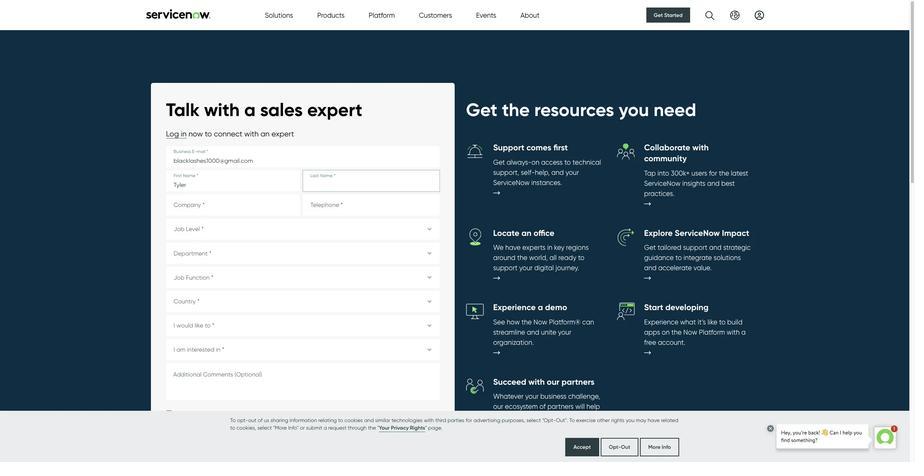 Task type: vqa. For each thing, say whether or not it's contained in the screenshot.
the middle esg
no



Task type: describe. For each thing, give the bounding box(es) containing it.
you inside to opt-out of us sharing information relating to cookies and similar technologies with third parties for advertising purposes, select "opt-out".  to exercise other rights you may have related to cookies, select "more info" or submit a request through the "
[[626, 418, 635, 424]]

an for locate an office
[[522, 228, 532, 238]]

this
[[200, 423, 208, 429]]

out
[[248, 418, 256, 424]]

talk
[[166, 99, 200, 121]]

sharing
[[271, 418, 288, 424]]

developing
[[666, 303, 709, 313]]

premium
[[301, 411, 322, 417]]

a left demo
[[538, 303, 543, 313]]

can
[[582, 318, 594, 326]]

your privacy rights link
[[379, 425, 425, 433]]

community
[[644, 154, 687, 164]]

tailored
[[658, 244, 682, 252]]

sales
[[260, 99, 303, 121]]

servicenow inside tap into 300k+ users for the latest servicenow insights and best practices.
[[644, 180, 681, 187]]

have inside we have experts in key regions around the world, all ready to support your digital journey.
[[505, 244, 521, 252]]

0 horizontal spatial select
[[258, 425, 272, 431]]

by submitting this form, i confirm that i have read and agree to the privacy statement .
[[166, 423, 373, 429]]

experience for experience a demo
[[493, 303, 536, 313]]

2 i from the left
[[257, 423, 258, 429]]

get the resources you need
[[466, 99, 696, 121]]

apps
[[644, 329, 660, 337]]

support,
[[493, 169, 519, 177]]

start
[[644, 303, 664, 313]]

the inside see how the now platform® can streamline and unite your organization.
[[522, 318, 532, 326]]

info"
[[288, 425, 299, 431]]

an for create an account for instant downloads and other premium resources
[[193, 411, 200, 417]]

get for get always-on access to technical support, self-help, and your servicenow instances.
[[493, 159, 505, 166]]

to right now
[[205, 130, 212, 139]]

your inside we have experts in key regions around the world, all ready to support your digital journey.
[[519, 264, 533, 272]]

have inside to opt-out of us sharing information relating to cookies and similar technologies with third parties for advertising purposes, select "opt-out".  to exercise other rights you may have related to cookies, select "more info" or submit a request through the "
[[648, 418, 660, 424]]

business
[[540, 393, 567, 401]]

a inside to opt-out of us sharing information relating to cookies and similar technologies with third parties for advertising purposes, select "opt-out".  to exercise other rights you may have related to cookies, select "more info" or submit a request through the "
[[324, 425, 327, 431]]

and inside see how the now platform® can streamline and unite your organization.
[[527, 329, 539, 337]]

challenge,
[[568, 393, 600, 401]]

rights
[[410, 425, 425, 432]]

tap into 300k+ users for the latest servicenow insights and best practices.
[[644, 169, 749, 198]]

products button
[[317, 10, 345, 20]]

log in now to connect with an expert
[[166, 130, 294, 139]]

explore
[[644, 228, 673, 238]]

of inside whatever your business challenge, our ecosystem of partners will help drive results.
[[540, 403, 546, 411]]

results.
[[510, 413, 531, 421]]

technical
[[573, 159, 601, 166]]

tap
[[644, 169, 656, 177]]

accept button
[[565, 439, 599, 457]]

account
[[201, 411, 221, 417]]

0 horizontal spatial have
[[259, 423, 271, 429]]

comes
[[527, 143, 552, 153]]

Company text field
[[166, 195, 300, 216]]

partners inside whatever your business challenge, our ecosystem of partners will help drive results.
[[548, 403, 574, 411]]

best
[[721, 180, 735, 187]]

servicenow image
[[145, 9, 211, 19]]

now inside see how the now platform® can streamline and unite your organization.
[[534, 318, 547, 326]]

help,
[[535, 169, 550, 177]]

may
[[636, 418, 647, 424]]

opt-out
[[609, 444, 630, 451]]

log
[[166, 130, 179, 139]]

the inside experience what it's like to build apps on the now platform with a free account.
[[672, 329, 682, 337]]

get for get the resources you need
[[466, 99, 498, 121]]

more info
[[648, 444, 671, 451]]

your inside whatever your business challenge, our ecosystem of partners will help drive results.
[[525, 393, 539, 401]]

experience for experience what it's like to build apps on the now platform with a free account.
[[644, 318, 679, 326]]

collaborate
[[644, 143, 690, 153]]

connect
[[214, 130, 242, 139]]

to right agree
[[312, 423, 317, 429]]

page.
[[428, 425, 442, 431]]

go to servicenow account image
[[755, 10, 764, 20]]

started
[[664, 12, 683, 18]]

to up request
[[338, 418, 343, 424]]

cookies
[[345, 418, 363, 424]]

support
[[493, 143, 525, 153]]

like
[[708, 318, 718, 326]]

0 vertical spatial an
[[261, 130, 270, 139]]

advertising
[[474, 418, 501, 424]]

world,
[[529, 254, 548, 262]]

about
[[521, 11, 540, 19]]

to inside get always-on access to technical support, self-help, and your servicenow instances.
[[565, 159, 571, 166]]

your inside see how the now platform® can streamline and unite your organization.
[[558, 329, 572, 337]]

instant
[[230, 411, 247, 417]]

0 vertical spatial resources
[[534, 99, 614, 121]]

on inside get always-on access to technical support, self-help, and your servicenow instances.
[[532, 159, 540, 166]]

with inside experience what it's like to build apps on the now platform with a free account.
[[727, 329, 740, 337]]

whatever
[[493, 393, 524, 401]]

submit
[[306, 425, 322, 431]]

our inside whatever your business challenge, our ecosystem of partners will help drive results.
[[493, 403, 503, 411]]

and down guidance in the bottom of the page
[[644, 264, 657, 272]]

to opt-out of us sharing information relating to cookies and similar technologies with third parties for advertising purposes, select "opt-out".  to exercise other rights you may have related to cookies, select "more info" or submit a request through the "
[[230, 418, 678, 431]]

platform button
[[369, 10, 395, 20]]

confirm
[[226, 423, 244, 429]]

collaborate with community
[[644, 143, 709, 164]]

customers
[[419, 11, 452, 19]]

a up log in now to connect with an expert
[[244, 99, 256, 121]]

exercise
[[576, 418, 596, 424]]

log in link
[[166, 130, 187, 139]]

integrate
[[684, 254, 712, 262]]

1 i from the left
[[223, 423, 224, 429]]

" inside to opt-out of us sharing information relating to cookies and similar technologies with third parties for advertising purposes, select "opt-out".  to exercise other rights you may have related to cookies, select "more info" or submit a request through the "
[[377, 425, 379, 431]]

account.
[[658, 339, 686, 347]]

experience what it's like to build apps on the now platform with a free account.
[[644, 318, 746, 347]]

see how the now platform® can streamline and unite your organization.
[[493, 318, 594, 347]]

.
[[372, 423, 373, 429]]

statement
[[346, 423, 372, 429]]

0 vertical spatial expert
[[307, 99, 362, 121]]

"opt-
[[542, 418, 556, 424]]

support inside get tailored support and strategic guidance to integrate solutions and accelerate value.
[[683, 244, 708, 252]]

how
[[507, 318, 520, 326]]

and inside get always-on access to technical support, self-help, and your servicenow instances.
[[552, 169, 564, 177]]

and up sharing
[[276, 411, 286, 417]]

and up solutions
[[709, 244, 722, 252]]

will
[[575, 403, 585, 411]]

to left cookies,
[[230, 425, 235, 431]]

Telephone telephone field
[[303, 195, 440, 216]]

First Name text field
[[166, 171, 300, 192]]

for inside tap into 300k+ users for the latest servicenow insights and best practices.
[[709, 169, 717, 177]]

platform inside experience what it's like to build apps on the now platform with a free account.
[[699, 329, 725, 337]]

always-
[[507, 159, 532, 166]]

cookies,
[[237, 425, 256, 431]]

opt-out button
[[601, 439, 639, 457]]

form,
[[210, 423, 222, 429]]

1 horizontal spatial privacy
[[391, 425, 409, 432]]

similar
[[375, 418, 390, 424]]

support inside we have experts in key regions around the world, all ready to support your digital journey.
[[493, 264, 518, 272]]

and inside tap into 300k+ users for the latest servicenow insights and best practices.
[[707, 180, 720, 187]]

your inside get always-on access to technical support, self-help, and your servicenow instances.
[[566, 169, 579, 177]]

first
[[554, 143, 568, 153]]

office
[[534, 228, 555, 238]]

practices.
[[644, 190, 675, 198]]

we have experts in key regions around the world, all ready to support your digital journey.
[[493, 244, 589, 272]]

we
[[493, 244, 504, 252]]

0 vertical spatial you
[[619, 99, 649, 121]]

to inside we have experts in key regions around the world, all ready to support your digital journey.
[[578, 254, 585, 262]]

by
[[166, 423, 172, 429]]

0 horizontal spatial privacy
[[328, 423, 345, 429]]

Last Name text field
[[303, 171, 440, 192]]

strategic
[[723, 244, 751, 252]]

servicenow inside get always-on access to technical support, self-help, and your servicenow instances.
[[493, 179, 530, 187]]

more
[[648, 444, 661, 451]]



Task type: locate. For each thing, give the bounding box(es) containing it.
0 vertical spatial of
[[540, 403, 546, 411]]

locate an office
[[493, 228, 555, 238]]

what
[[680, 318, 696, 326]]

0 horizontal spatial of
[[258, 418, 263, 424]]

1 horizontal spatial for
[[466, 418, 472, 424]]

1 vertical spatial an
[[522, 228, 532, 238]]

our
[[547, 377, 560, 388], [493, 403, 503, 411]]

key
[[554, 244, 565, 252]]

to right 'like'
[[719, 318, 726, 326]]

i right form,
[[223, 423, 224, 429]]

self-
[[521, 169, 535, 177]]

help
[[587, 403, 600, 411]]

get for get started
[[654, 12, 663, 18]]

0 vertical spatial support
[[683, 244, 708, 252]]

with up 'page.'
[[424, 418, 434, 424]]

of inside to opt-out of us sharing information relating to cookies and similar technologies with third parties for advertising purposes, select "opt-out".  to exercise other rights you may have related to cookies, select "more info" or submit a request through the "
[[258, 418, 263, 424]]

1 vertical spatial of
[[258, 418, 263, 424]]

2 horizontal spatial for
[[709, 169, 717, 177]]

solutions button
[[265, 10, 293, 20]]

on up help,
[[532, 159, 540, 166]]

other left rights
[[597, 418, 610, 424]]

support up the integrate
[[683, 244, 708, 252]]

our up drive at the bottom of the page
[[493, 403, 503, 411]]

get inside get always-on access to technical support, self-help, and your servicenow instances.
[[493, 159, 505, 166]]

1 horizontal spatial expert
[[307, 99, 362, 121]]

other inside to opt-out of us sharing information relating to cookies and similar technologies with third parties for advertising purposes, select "opt-out".  to exercise other rights you may have related to cookies, select "more info" or submit a request through the "
[[597, 418, 610, 424]]

and
[[552, 169, 564, 177], [707, 180, 720, 187], [709, 244, 722, 252], [644, 264, 657, 272], [527, 329, 539, 337], [276, 411, 286, 417], [364, 418, 374, 424], [285, 423, 295, 429]]

support down around
[[493, 264, 518, 272]]

locate
[[493, 228, 520, 238]]

create an account for instant downloads and other premium resources
[[175, 411, 346, 417]]

and left unite
[[527, 329, 539, 337]]

for right parties
[[466, 418, 472, 424]]

request
[[328, 425, 347, 431]]

0 vertical spatial in
[[181, 130, 187, 139]]

an
[[261, 130, 270, 139], [522, 228, 532, 238], [193, 411, 200, 417]]

demo
[[545, 303, 567, 313]]

1 horizontal spatial select
[[527, 418, 541, 424]]

0 horizontal spatial support
[[493, 264, 518, 272]]

drive
[[493, 413, 508, 421]]

downloads
[[248, 411, 275, 417]]

partners
[[562, 377, 595, 388], [548, 403, 574, 411]]

1 horizontal spatial our
[[547, 377, 560, 388]]

servicenow down support,
[[493, 179, 530, 187]]

0 horizontal spatial in
[[181, 130, 187, 139]]

your up ecosystem on the right of page
[[525, 393, 539, 401]]

for inside to opt-out of us sharing information relating to cookies and similar technologies with third parties for advertising purposes, select "opt-out".  to exercise other rights you may have related to cookies, select "more info" or submit a request through the "
[[466, 418, 472, 424]]

your
[[566, 169, 579, 177], [519, 264, 533, 272], [558, 329, 572, 337], [525, 393, 539, 401]]

experience
[[493, 303, 536, 313], [644, 318, 679, 326]]

1 horizontal spatial i
[[257, 423, 258, 429]]

None text field
[[166, 364, 440, 401]]

1 horizontal spatial resources
[[534, 99, 614, 121]]

1 vertical spatial partners
[[548, 403, 574, 411]]

2 vertical spatial for
[[466, 418, 472, 424]]

purposes,
[[502, 418, 525, 424]]

relating
[[318, 418, 337, 424]]

accept
[[574, 444, 591, 451]]

1 vertical spatial resources
[[324, 411, 346, 417]]

0 horizontal spatial expert
[[272, 130, 294, 139]]

streamline
[[493, 329, 525, 337]]

0 horizontal spatial i
[[223, 423, 224, 429]]

into
[[658, 169, 669, 177]]

in inside we have experts in key regions around the world, all ready to support your digital journey.
[[547, 244, 553, 252]]

create
[[175, 411, 192, 417]]

of left us
[[258, 418, 263, 424]]

0 horizontal spatial to
[[230, 418, 236, 424]]

succeed with our partners
[[493, 377, 595, 388]]

with down build
[[727, 329, 740, 337]]

1 horizontal spatial have
[[505, 244, 521, 252]]

to down instant
[[230, 418, 236, 424]]

experience up apps
[[644, 318, 679, 326]]

insights
[[682, 180, 706, 187]]

you
[[619, 99, 649, 121], [626, 418, 635, 424]]

1 horizontal spatial of
[[540, 403, 546, 411]]

1 vertical spatial you
[[626, 418, 635, 424]]

0 vertical spatial partners
[[562, 377, 595, 388]]

0 horizontal spatial resources
[[324, 411, 346, 417]]

of
[[540, 403, 546, 411], [258, 418, 263, 424]]

in right log
[[181, 130, 187, 139]]

select
[[527, 418, 541, 424], [258, 425, 272, 431]]

with right connect
[[244, 130, 259, 139]]

privacy down technologies
[[391, 425, 409, 432]]

to up accelerate
[[676, 254, 682, 262]]

1 vertical spatial platform
[[699, 329, 725, 337]]

get
[[654, 12, 663, 18], [466, 99, 498, 121], [493, 159, 505, 166], [644, 244, 656, 252]]

regions
[[566, 244, 589, 252]]

to inside experience what it's like to build apps on the now platform with a free account.
[[719, 318, 726, 326]]

1 vertical spatial select
[[258, 425, 272, 431]]

our up business
[[547, 377, 560, 388]]

the inside to opt-out of us sharing information relating to cookies and similar technologies with third parties for advertising purposes, select "opt-out".  to exercise other rights you may have related to cookies, select "more info" or submit a request through the "
[[368, 425, 376, 431]]

1 vertical spatial in
[[547, 244, 553, 252]]

opt-
[[609, 444, 621, 451]]

an down talk with a sales expert
[[261, 130, 270, 139]]

now inside experience what it's like to build apps on the now platform with a free account.
[[684, 329, 697, 337]]

get inside get tailored support and strategic guidance to integrate solutions and accelerate value.
[[644, 244, 656, 252]]

0 horizontal spatial "
[[377, 425, 379, 431]]

" inside your privacy rights " page.
[[425, 425, 427, 431]]

and left best in the right of the page
[[707, 180, 720, 187]]

with
[[204, 99, 240, 121], [244, 130, 259, 139], [693, 143, 709, 153], [727, 329, 740, 337], [529, 377, 545, 388], [424, 418, 434, 424]]

with inside the collaborate with community
[[693, 143, 709, 153]]

events
[[476, 11, 496, 19]]

1 vertical spatial now
[[684, 329, 697, 337]]

i right that
[[257, 423, 258, 429]]

to right out".
[[570, 418, 575, 424]]

and inside to opt-out of us sharing information relating to cookies and similar technologies with third parties for advertising purposes, select "opt-out".  to exercise other rights you may have related to cookies, select "more info" or submit a request through the "
[[364, 418, 374, 424]]

partners up the challenge, on the right bottom of the page
[[562, 377, 595, 388]]

solutions
[[265, 11, 293, 19]]

1 vertical spatial our
[[493, 403, 503, 411]]

instances.
[[531, 179, 562, 187]]

now down what in the right bottom of the page
[[684, 329, 697, 337]]

for right users
[[709, 169, 717, 177]]

around
[[493, 254, 516, 262]]

1 vertical spatial for
[[222, 411, 229, 417]]

now up unite
[[534, 318, 547, 326]]

the inside tap into 300k+ users for the latest servicenow insights and best practices.
[[719, 169, 729, 177]]

your
[[379, 425, 390, 432]]

1 horizontal spatial now
[[684, 329, 697, 337]]

1 vertical spatial expert
[[272, 130, 294, 139]]

1 horizontal spatial in
[[547, 244, 553, 252]]

in left key
[[547, 244, 553, 252]]

0 horizontal spatial our
[[493, 403, 503, 411]]

get inside get started link
[[654, 12, 663, 18]]

0 vertical spatial select
[[527, 418, 541, 424]]

digital
[[534, 264, 554, 272]]

succeed
[[493, 377, 526, 388]]

2 horizontal spatial an
[[522, 228, 532, 238]]

experience up how
[[493, 303, 536, 313]]

with up connect
[[204, 99, 240, 121]]

privacy left through
[[328, 423, 345, 429]]

and left similar
[[364, 418, 374, 424]]

need
[[654, 99, 696, 121]]

servicenow up get tailored support and strategic guidance to integrate solutions and accelerate value.
[[675, 228, 720, 238]]

an right create
[[193, 411, 200, 417]]

your down the world,
[[519, 264, 533, 272]]

get tailored support and strategic guidance to integrate solutions and accelerate value.
[[644, 244, 751, 272]]

0 vertical spatial experience
[[493, 303, 536, 313]]

select left "opt-
[[527, 418, 541, 424]]

privacy statement link
[[328, 423, 372, 429]]

1 horizontal spatial platform
[[699, 329, 725, 337]]

have up around
[[505, 244, 521, 252]]

1 vertical spatial experience
[[644, 318, 679, 326]]

0 horizontal spatial an
[[193, 411, 200, 417]]

1 horizontal spatial experience
[[644, 318, 679, 326]]

with up business
[[529, 377, 545, 388]]

1 horizontal spatial to
[[570, 418, 575, 424]]

events button
[[476, 10, 496, 20]]

0 vertical spatial on
[[532, 159, 540, 166]]

experience inside experience what it's like to build apps on the now platform with a free account.
[[644, 318, 679, 326]]

and right read
[[285, 423, 295, 429]]

support comes first
[[493, 143, 568, 153]]

with inside to opt-out of us sharing information relating to cookies and similar technologies with third parties for advertising purposes, select "opt-out".  to exercise other rights you may have related to cookies, select "more info" or submit a request through the "
[[424, 418, 434, 424]]

opt-
[[237, 418, 248, 424]]

select down us
[[258, 425, 272, 431]]

accelerate
[[658, 264, 692, 272]]

related
[[661, 418, 678, 424]]

journey.
[[556, 264, 579, 272]]

ecosystem
[[505, 403, 538, 411]]

platform
[[369, 11, 395, 19], [699, 329, 725, 337]]

1 horizontal spatial "
[[425, 425, 427, 431]]

Business E-mail text field
[[166, 147, 440, 168]]

1 to from the left
[[230, 418, 236, 424]]

an up experts on the right of the page
[[522, 228, 532, 238]]

0 horizontal spatial on
[[532, 159, 540, 166]]

agree
[[296, 423, 310, 429]]

and down access
[[552, 169, 564, 177]]

with up users
[[693, 143, 709, 153]]

about button
[[521, 10, 540, 20]]

1 vertical spatial support
[[493, 264, 518, 272]]

start developing
[[644, 303, 709, 313]]

0 horizontal spatial platform
[[369, 11, 395, 19]]

access
[[541, 159, 563, 166]]

submitting
[[173, 423, 199, 429]]

partners down business
[[548, 403, 574, 411]]

1 horizontal spatial other
[[597, 418, 610, 424]]

on up account.
[[662, 329, 670, 337]]

2 to from the left
[[570, 418, 575, 424]]

1 horizontal spatial on
[[662, 329, 670, 337]]

0 vertical spatial for
[[709, 169, 717, 177]]

0 vertical spatial now
[[534, 318, 547, 326]]

0 vertical spatial other
[[287, 411, 300, 417]]

a down build
[[742, 329, 746, 337]]

1 horizontal spatial an
[[261, 130, 270, 139]]

the inside we have experts in key regions around the world, all ready to support your digital journey.
[[517, 254, 528, 262]]

2 horizontal spatial have
[[648, 418, 660, 424]]

of down business
[[540, 403, 546, 411]]

on inside experience what it's like to build apps on the now platform with a free account.
[[662, 329, 670, 337]]

latest
[[731, 169, 749, 177]]

get always-on access to technical support, self-help, and your servicenow instances.
[[493, 159, 601, 187]]

guidance
[[644, 254, 674, 262]]

customers button
[[419, 10, 452, 20]]

your privacy rights " page.
[[379, 425, 442, 432]]

resources
[[534, 99, 614, 121], [324, 411, 346, 417]]

through
[[348, 425, 367, 431]]

300k+
[[671, 169, 690, 177]]

a down relating
[[324, 425, 327, 431]]

1 " from the left
[[377, 425, 379, 431]]

on
[[532, 159, 540, 166], [662, 329, 670, 337]]

to down the regions
[[578, 254, 585, 262]]

2 " from the left
[[425, 425, 427, 431]]

unite
[[541, 329, 556, 337]]

your down technical
[[566, 169, 579, 177]]

0 horizontal spatial experience
[[493, 303, 536, 313]]

have right may
[[648, 418, 660, 424]]

build
[[727, 318, 743, 326]]

1 horizontal spatial support
[[683, 244, 708, 252]]

1 vertical spatial other
[[597, 418, 610, 424]]

us
[[264, 418, 269, 424]]

now
[[534, 318, 547, 326], [684, 329, 697, 337]]

0 vertical spatial our
[[547, 377, 560, 388]]

read
[[272, 423, 284, 429]]

get for get tailored support and strategic guidance to integrate solutions and accelerate value.
[[644, 244, 656, 252]]

for
[[709, 169, 717, 177], [222, 411, 229, 417], [466, 418, 472, 424]]

0 horizontal spatial for
[[222, 411, 229, 417]]

0 horizontal spatial now
[[534, 318, 547, 326]]

to inside get tailored support and strategic guidance to integrate solutions and accelerate value.
[[676, 254, 682, 262]]

0 vertical spatial platform
[[369, 11, 395, 19]]

other up information
[[287, 411, 300, 417]]

ready
[[559, 254, 577, 262]]

servicenow down "into"
[[644, 180, 681, 187]]

your down platform®
[[558, 329, 572, 337]]

talk with a sales expert
[[166, 99, 362, 121]]

for left instant
[[222, 411, 229, 417]]

rights
[[611, 418, 625, 424]]

" left 'page.'
[[425, 425, 427, 431]]

a inside experience what it's like to build apps on the now platform with a free account.
[[742, 329, 746, 337]]

2 vertical spatial an
[[193, 411, 200, 417]]

0 horizontal spatial other
[[287, 411, 300, 417]]

to right access
[[565, 159, 571, 166]]

1 vertical spatial on
[[662, 329, 670, 337]]

have down downloads
[[259, 423, 271, 429]]

" right "."
[[377, 425, 379, 431]]



